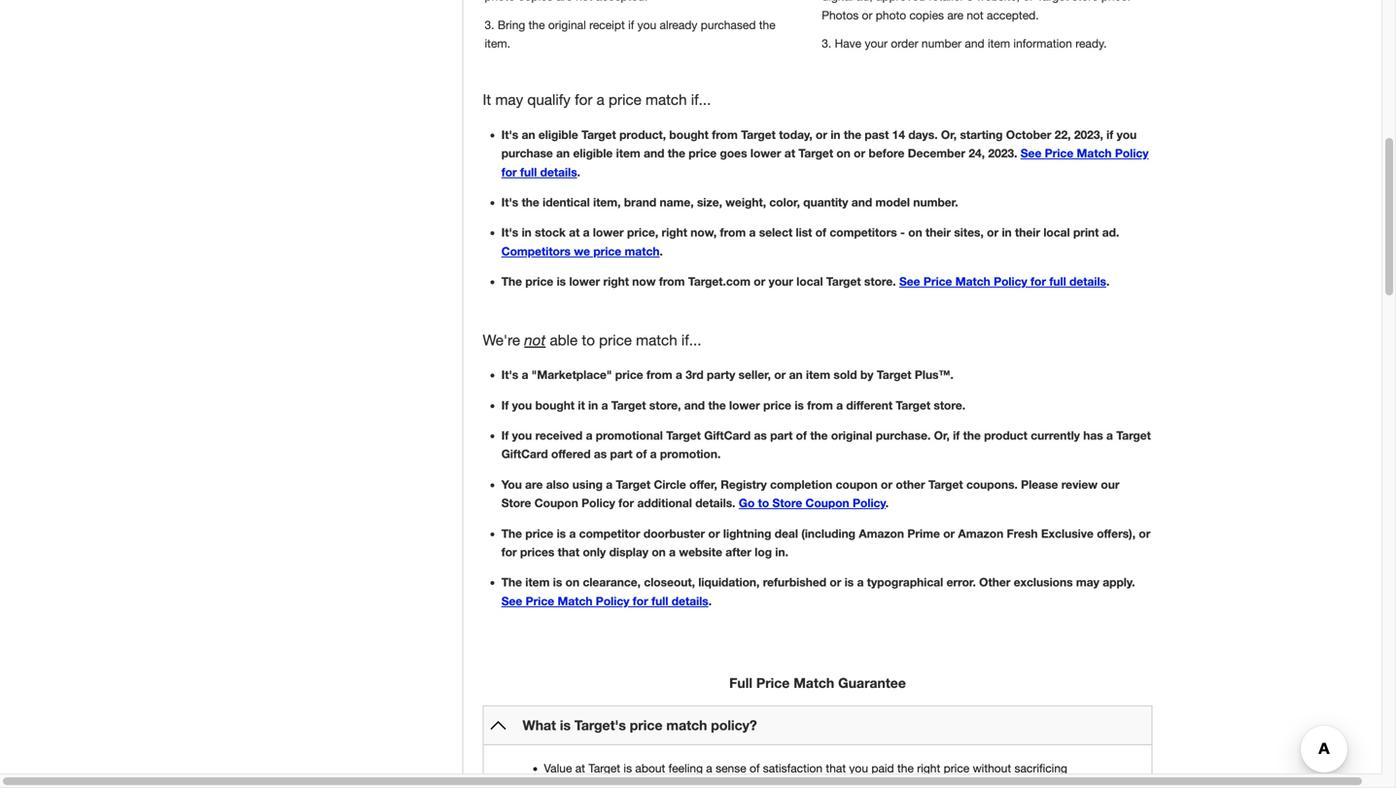 Task type: locate. For each thing, give the bounding box(es) containing it.
if
[[501, 398, 509, 412], [501, 429, 509, 442]]

2 vertical spatial if
[[953, 429, 960, 442]]

is inside the price is a competitor doorbuster or lightning deal (including amazon prime or amazon fresh exclusive offers), or for prices that only display on a website after log in.
[[557, 527, 566, 540]]

0 horizontal spatial that
[[558, 545, 580, 559]]

0 vertical spatial the
[[501, 275, 522, 288]]

2 if from the top
[[501, 429, 509, 442]]

a left different
[[836, 398, 843, 412]]

. down liquidation,
[[709, 594, 712, 608]]

giftcard down if you bought it in a target store, and the lower price is from a different target store.
[[704, 429, 751, 442]]

price left without
[[944, 762, 970, 776]]

item,
[[593, 195, 621, 209]]

1 vertical spatial local
[[797, 275, 823, 288]]

1 horizontal spatial full
[[652, 594, 668, 608]]

identical
[[543, 195, 590, 209]]

0 vertical spatial as
[[754, 429, 767, 442]]

2 vertical spatial see price match policy for full details link
[[501, 594, 709, 608]]

see price match policy for full details link up quantity
[[501, 146, 1149, 179]]

select
[[759, 226, 793, 239]]

lower
[[751, 146, 781, 160], [593, 226, 624, 239], [569, 275, 600, 288], [729, 398, 760, 412]]

0 horizontal spatial right
[[603, 275, 629, 288]]

coupon inside you are also using a target circle offer, registry completion coupon or other target coupons. please review our store coupon policy for additional details.
[[535, 496, 578, 510]]

1 vertical spatial an
[[556, 146, 570, 160]]

1 horizontal spatial coupon
[[806, 496, 850, 510]]

the price is a competitor doorbuster or lightning deal (including amazon prime or amazon fresh exclusive offers), or for prices that only display on a website after log in.
[[501, 527, 1151, 559]]

item
[[988, 36, 1010, 50], [616, 146, 641, 160], [806, 368, 830, 382], [525, 576, 550, 589]]

store down completion
[[773, 496, 802, 510]]

lower inside the it's an eligible target product, bought from target today, or in the past 14 days. or, starting october 22, 2023, if you purchase an eligible item and the price goes lower at target on or before december 24, 2023.
[[751, 146, 781, 160]]

0 vertical spatial at
[[785, 146, 795, 160]]

if... down already
[[691, 91, 711, 108]]

0 horizontal spatial their
[[926, 226, 951, 239]]

refurbished
[[763, 576, 827, 589]]

0 horizontal spatial original
[[548, 18, 586, 31]]

what is target's price match policy? tab
[[483, 706, 1153, 745]]

2 their from the left
[[1015, 226, 1040, 239]]

have
[[835, 36, 862, 50]]

price right able
[[599, 331, 632, 348]]

if right receipt
[[628, 18, 634, 31]]

2 it's from the top
[[501, 195, 518, 209]]

0 vertical spatial details
[[540, 165, 577, 179]]

original inside 3. bring the original receipt if you already purchased the item.
[[548, 18, 586, 31]]

0 horizontal spatial if
[[628, 18, 634, 31]]

item inside the it's an eligible target product, bought from target today, or in the past 14 days. or, starting october 22, 2023, if you purchase an eligible item and the price goes lower at target on or before december 24, 2023.
[[616, 146, 641, 160]]

1 coupon from the left
[[535, 496, 578, 510]]

original down different
[[831, 429, 873, 442]]

as
[[754, 429, 767, 442], [594, 447, 607, 461]]

1 horizontal spatial bought
[[669, 128, 709, 141]]

0 horizontal spatial details
[[540, 165, 577, 179]]

1 the from the top
[[501, 275, 522, 288]]

price down 22,
[[1045, 146, 1074, 160]]

or left other
[[881, 478, 893, 491]]

3rd
[[686, 368, 704, 382]]

1 vertical spatial at
[[569, 226, 580, 239]]

if
[[628, 18, 634, 31], [1107, 128, 1114, 141], [953, 429, 960, 442]]

that right satisfaction
[[826, 762, 846, 776]]

3 it's from the top
[[501, 226, 518, 239]]

price inside what is target's price match policy? tab
[[630, 718, 663, 734]]

on inside the item is on clearance, closeout, liquidation, refurbished or is a typographical error. other exclusions may apply. see price match policy for full details .
[[566, 576, 580, 589]]

is up "if you received a promotional target giftcard as part of the original purchase. or, if the product currently has a target giftcard offered as part of a promotion."
[[795, 398, 804, 412]]

may inside the item is on clearance, closeout, liquidation, refurbished or is a typographical error. other exclusions may apply. see price match policy for full details .
[[1076, 576, 1100, 589]]

or
[[816, 128, 827, 141], [854, 146, 866, 160], [987, 226, 999, 239], [754, 275, 766, 288], [774, 368, 786, 382], [881, 478, 893, 491], [708, 527, 720, 540], [943, 527, 955, 540], [1139, 527, 1151, 540], [830, 576, 841, 589], [645, 781, 656, 789]]

1 vertical spatial or,
[[934, 429, 950, 442]]

coupon up (including
[[806, 496, 850, 510]]

0 vertical spatial right
[[662, 226, 687, 239]]

may left apply. at the right
[[1076, 576, 1100, 589]]

plus™.
[[915, 368, 954, 382]]

october
[[1006, 128, 1052, 141]]

0 vertical spatial 3.
[[485, 18, 494, 31]]

if right 2023,
[[1107, 128, 1114, 141]]

0 vertical spatial your
[[865, 36, 888, 50]]

right left now,
[[662, 226, 687, 239]]

right inside it's in stock at a lower price, right now, from a select list of competitors - on their sites, or in their local print ad. competitors we price match .
[[662, 226, 687, 239]]

to right able
[[582, 331, 595, 348]]

promotion.
[[660, 447, 721, 461]]

it's an eligible target product, bought from target today, or in the past 14 days. or, starting october 22, 2023, if you purchase an eligible item and the price goes lower at target on or before december 24, 2023.
[[501, 128, 1137, 160]]

0 horizontal spatial see
[[501, 594, 522, 608]]

sacrificing
[[1015, 762, 1068, 776]]

0 vertical spatial an
[[522, 128, 535, 141]]

without
[[973, 762, 1011, 776]]

1 vertical spatial store.
[[934, 398, 966, 412]]

an right purchase
[[556, 146, 570, 160]]

0 horizontal spatial local
[[797, 275, 823, 288]]

or, inside "if you received a promotional target giftcard as part of the original purchase. or, if the product currently has a target giftcard offered as part of a promotion."
[[934, 429, 950, 442]]

. inside it's in stock at a lower price, right now, from a select list of competitors - on their sites, or in their local print ad. competitors we price match .
[[660, 244, 663, 258]]

store inside you are also using a target circle offer, registry completion coupon or other target coupons. please review our store coupon policy for additional details.
[[501, 496, 531, 510]]

1 horizontal spatial details
[[672, 594, 709, 608]]

website
[[679, 545, 722, 559]]

part down promotional
[[610, 447, 633, 461]]

or right prime
[[943, 527, 955, 540]]

target inside value at target is about feeling a sense of satisfaction that you paid the right price without sacrificing experience, quality or style.
[[589, 762, 620, 776]]

an
[[522, 128, 535, 141], [556, 146, 570, 160], [789, 368, 803, 382]]

1 vertical spatial 3.
[[822, 36, 832, 50]]

log
[[755, 545, 772, 559]]

a right using
[[606, 478, 613, 491]]

1 horizontal spatial may
[[1076, 576, 1100, 589]]

as down if you bought it in a target store, and the lower price is from a different target store.
[[754, 429, 767, 442]]

for inside you are also using a target circle offer, registry completion coupon or other target coupons. please review our store coupon policy for additional details.
[[619, 496, 634, 510]]

0 vertical spatial full
[[520, 165, 537, 179]]

4 it's from the top
[[501, 368, 518, 382]]

or down the price is a competitor doorbuster or lightning deal (including amazon prime or amazon fresh exclusive offers), or for prices that only display on a website after log in.
[[830, 576, 841, 589]]

1 vertical spatial the
[[501, 527, 522, 540]]

1 horizontal spatial local
[[1044, 226, 1070, 239]]

or down 'about'
[[645, 781, 656, 789]]

the inside the item is on clearance, closeout, liquidation, refurbished or is a typographical error. other exclusions may apply. see price match policy for full details .
[[501, 576, 522, 589]]

match up what is target's price match policy? tab
[[794, 675, 834, 691]]

1 horizontal spatial store
[[773, 496, 802, 510]]

policy?
[[711, 718, 757, 734]]

1 amazon from the left
[[859, 527, 904, 540]]

price
[[609, 91, 642, 108], [689, 146, 717, 160], [593, 244, 622, 258], [525, 275, 554, 288], [599, 331, 632, 348], [615, 368, 643, 382], [763, 398, 791, 412], [525, 527, 554, 540], [630, 718, 663, 734], [944, 762, 970, 776]]

full
[[729, 675, 753, 691]]

0 horizontal spatial to
[[582, 331, 595, 348]]

ad.
[[1102, 226, 1119, 239]]

from right now
[[659, 275, 685, 288]]

for
[[575, 91, 593, 108], [501, 165, 517, 179], [1031, 275, 1046, 288], [619, 496, 634, 510], [501, 545, 517, 559], [633, 594, 648, 608]]

target down it's in stock at a lower price, right now, from a select list of competitors - on their sites, or in their local print ad. competitors we price match .
[[826, 275, 861, 288]]

bought inside the it's an eligible target product, bought from target today, or in the past 14 days. or, starting october 22, 2023, if you purchase an eligible item and the price goes lower at target on or before december 24, 2023.
[[669, 128, 709, 141]]

eligible down qualify
[[539, 128, 578, 141]]

it's inside it's in stock at a lower price, right now, from a select list of competitors - on their sites, or in their local print ad. competitors we price match .
[[501, 226, 518, 239]]

that left only in the bottom of the page
[[558, 545, 580, 559]]

2 amazon from the left
[[958, 527, 1004, 540]]

. inside the item is on clearance, closeout, liquidation, refurbished or is a typographical error. other exclusions may apply. see price match policy for full details .
[[709, 594, 712, 608]]

currently
[[1031, 429, 1080, 442]]

0 horizontal spatial store
[[501, 496, 531, 510]]

2 store from the left
[[773, 496, 802, 510]]

1 vertical spatial details
[[1070, 275, 1107, 288]]

the down competitors
[[501, 275, 522, 288]]

target up quality
[[589, 762, 620, 776]]

or inside value at target is about feeling a sense of satisfaction that you paid the right price without sacrificing experience, quality or style.
[[645, 781, 656, 789]]

0 horizontal spatial bought
[[535, 398, 575, 412]]

if up 'you'
[[501, 429, 509, 442]]

2 vertical spatial at
[[575, 762, 585, 776]]

price inside see price match policy for full details
[[1045, 146, 1074, 160]]

see price match policy for full details link down clearance,
[[501, 594, 709, 608]]

it's inside the it's an eligible target product, bought from target today, or in the past 14 days. or, starting october 22, 2023, if you purchase an eligible item and the price goes lower at target on or before december 24, 2023.
[[501, 128, 518, 141]]

0 vertical spatial see price match policy for full details link
[[501, 146, 1149, 179]]

for inside see price match policy for full details
[[501, 165, 517, 179]]

2 vertical spatial details
[[672, 594, 709, 608]]

original
[[548, 18, 586, 31], [831, 429, 873, 442]]

at inside the it's an eligible target product, bought from target today, or in the past 14 days. or, starting october 22, 2023, if you purchase an eligible item and the price goes lower at target on or before december 24, 2023.
[[785, 146, 795, 160]]

2 the from the top
[[501, 527, 522, 540]]

1 vertical spatial if...
[[682, 331, 702, 348]]

not
[[524, 331, 546, 348]]

1 vertical spatial if
[[501, 429, 509, 442]]

target up additional
[[616, 478, 651, 491]]

1 horizontal spatial if
[[953, 429, 960, 442]]

0 vertical spatial that
[[558, 545, 580, 559]]

or right sites,
[[987, 226, 999, 239]]

what
[[523, 718, 556, 734]]

local down it's in stock at a lower price, right now, from a select list of competitors - on their sites, or in their local print ad. competitors we price match .
[[797, 275, 823, 288]]

the left identical
[[522, 195, 539, 209]]

exclusions
[[1014, 576, 1073, 589]]

1 if from the top
[[501, 398, 509, 412]]

2 vertical spatial right
[[917, 762, 940, 776]]

in up see price match policy for full details
[[831, 128, 841, 141]]

see price match policy for full details link down sites,
[[899, 275, 1107, 288]]

1 vertical spatial that
[[826, 762, 846, 776]]

you inside 3. bring the original receipt if you already purchased the item.
[[637, 18, 657, 31]]

item down the prices
[[525, 576, 550, 589]]

item inside the item is on clearance, closeout, liquidation, refurbished or is a typographical error. other exclusions may apply. see price match policy for full details .
[[525, 576, 550, 589]]

the left "past"
[[844, 128, 862, 141]]

an right "seller,"
[[789, 368, 803, 382]]

eligible up the item,
[[573, 146, 613, 160]]

1 horizontal spatial an
[[556, 146, 570, 160]]

only
[[583, 545, 606, 559]]

3 the from the top
[[501, 576, 522, 589]]

target.com
[[688, 275, 751, 288]]

2 horizontal spatial full
[[1050, 275, 1066, 288]]

match inside see price match policy for full details
[[1077, 146, 1112, 160]]

0 horizontal spatial may
[[495, 91, 523, 108]]

price down we're not able to price match if...
[[615, 368, 643, 382]]

1 vertical spatial see price match policy for full details link
[[899, 275, 1107, 288]]

at up competitors we price match link
[[569, 226, 580, 239]]

may right "it"
[[495, 91, 523, 108]]

2 horizontal spatial see
[[1021, 146, 1042, 160]]

0 horizontal spatial store.
[[864, 275, 896, 288]]

in up competitors
[[522, 226, 532, 239]]

1 vertical spatial if
[[1107, 128, 1114, 141]]

match inside the item is on clearance, closeout, liquidation, refurbished or is a typographical error. other exclusions may apply. see price match policy for full details .
[[558, 594, 593, 608]]

price inside the it's an eligible target product, bought from target today, or in the past 14 days. or, starting october 22, 2023, if you purchase an eligible item and the price goes lower at target on or before december 24, 2023.
[[689, 146, 717, 160]]

2 vertical spatial see
[[501, 594, 522, 608]]

from up goes
[[712, 128, 738, 141]]

is left competitor on the left bottom
[[557, 527, 566, 540]]

lower right goes
[[751, 146, 781, 160]]

1 vertical spatial your
[[769, 275, 793, 288]]

1 horizontal spatial that
[[826, 762, 846, 776]]

doorbuster
[[644, 527, 705, 540]]

on left before
[[837, 146, 851, 160]]

1 vertical spatial giftcard
[[501, 447, 548, 461]]

0 horizontal spatial part
[[610, 447, 633, 461]]

3. left have
[[822, 36, 832, 50]]

1 horizontal spatial original
[[831, 429, 873, 442]]

on right -
[[908, 226, 922, 239]]

of
[[816, 226, 827, 239], [796, 429, 807, 442], [636, 447, 647, 461], [750, 762, 760, 776]]

at inside it's in stock at a lower price, right now, from a select list of competitors - on their sites, or in their local print ad. competitors we price match .
[[569, 226, 580, 239]]

that
[[558, 545, 580, 559], [826, 762, 846, 776]]

3. for 3. have your order number and item information ready.
[[822, 36, 832, 50]]

lower inside it's in stock at a lower price, right now, from a select list of competitors - on their sites, or in their local print ad. competitors we price match .
[[593, 226, 624, 239]]

0 vertical spatial or,
[[941, 128, 957, 141]]

past
[[865, 128, 889, 141]]

circle arrow s image
[[491, 718, 506, 734]]

policy inside see price match policy for full details
[[1115, 146, 1149, 160]]

0 horizontal spatial your
[[769, 275, 793, 288]]

right inside value at target is about feeling a sense of satisfaction that you paid the right price without sacrificing experience, quality or style.
[[917, 762, 940, 776]]

1 vertical spatial right
[[603, 275, 629, 288]]

eligible
[[539, 128, 578, 141], [573, 146, 613, 160]]

0 vertical spatial see
[[1021, 146, 1042, 160]]

if... up 3rd
[[682, 331, 702, 348]]

0 horizontal spatial an
[[522, 128, 535, 141]]

style.
[[659, 781, 687, 789]]

the
[[529, 18, 545, 31], [759, 18, 776, 31], [844, 128, 862, 141], [668, 146, 685, 160], [522, 195, 539, 209], [708, 398, 726, 412], [810, 429, 828, 442], [963, 429, 981, 442], [897, 762, 914, 776]]

item left information
[[988, 36, 1010, 50]]

1 horizontal spatial as
[[754, 429, 767, 442]]

you
[[637, 18, 657, 31], [1117, 128, 1137, 141], [512, 398, 532, 412], [512, 429, 532, 442], [849, 762, 868, 776]]

if for if you received a promotional target giftcard as part of the original purchase. or, if the product currently has a target giftcard offered as part of a promotion.
[[501, 429, 509, 442]]

1 horizontal spatial store.
[[934, 398, 966, 412]]

at
[[785, 146, 795, 160], [569, 226, 580, 239], [575, 762, 585, 776]]

to
[[582, 331, 595, 348], [758, 496, 769, 510]]

price down competitors
[[525, 275, 554, 288]]

see price match policy for full details link for store.
[[899, 275, 1107, 288]]

24,
[[969, 146, 985, 160]]

if left product
[[953, 429, 960, 442]]

receipt
[[589, 18, 625, 31]]

paid
[[872, 762, 894, 776]]

now,
[[691, 226, 717, 239]]

a down promotional
[[650, 447, 657, 461]]

1 vertical spatial to
[[758, 496, 769, 510]]

is inside tab
[[560, 718, 571, 734]]

or inside it's in stock at a lower price, right now, from a select list of competitors - on their sites, or in their local print ad. competitors we price match .
[[987, 226, 999, 239]]

1 horizontal spatial amazon
[[958, 527, 1004, 540]]

if...
[[691, 91, 711, 108], [682, 331, 702, 348]]

match down 2023,
[[1077, 146, 1112, 160]]

it's for it's an eligible target product, bought from target today, or in the past 14 days. or, starting october 22, 2023, if you purchase an eligible item and the price goes lower at target on or before december 24, 2023.
[[501, 128, 518, 141]]

see price match policy for full details link for error.
[[501, 594, 709, 608]]

match
[[1077, 146, 1112, 160], [956, 275, 991, 288], [558, 594, 593, 608], [794, 675, 834, 691]]

you inside the it's an eligible target product, bought from target today, or in the past 14 days. or, starting october 22, 2023, if you purchase an eligible item and the price goes lower at target on or before december 24, 2023.
[[1117, 128, 1137, 141]]

the left product
[[963, 429, 981, 442]]

see down the prices
[[501, 594, 522, 608]]

on down doorbuster
[[652, 545, 666, 559]]

price inside the price is a competitor doorbuster or lightning deal (including amazon prime or amazon fresh exclusive offers), or for prices that only display on a website after log in.
[[525, 527, 554, 540]]

amazon left fresh
[[958, 527, 1004, 540]]

2 vertical spatial the
[[501, 576, 522, 589]]

it may qualify for a price match if...
[[483, 91, 711, 108]]

it's a "marketplace" price from a 3rd party seller, or an item sold by target plus™.
[[501, 368, 954, 382]]

1 horizontal spatial part
[[770, 429, 793, 442]]

you inside "if you received a promotional target giftcard as part of the original purchase. or, if the product currently has a target giftcard offered as part of a promotion."
[[512, 429, 532, 442]]

0 horizontal spatial full
[[520, 165, 537, 179]]

local inside it's in stock at a lower price, right now, from a select list of competitors - on their sites, or in their local print ad. competitors we price match .
[[1044, 226, 1070, 239]]

see price match policy for full details link
[[501, 146, 1149, 179], [899, 275, 1107, 288], [501, 594, 709, 608]]

the right paid
[[897, 762, 914, 776]]

we're
[[483, 331, 520, 348]]

1 horizontal spatial see
[[899, 275, 920, 288]]

2 horizontal spatial right
[[917, 762, 940, 776]]

0 vertical spatial if...
[[691, 91, 711, 108]]

0 horizontal spatial coupon
[[535, 496, 578, 510]]

or right target.com
[[754, 275, 766, 288]]

details down closeout,
[[672, 594, 709, 608]]

brand
[[624, 195, 657, 209]]

2 coupon from the left
[[806, 496, 850, 510]]

experience,
[[544, 781, 605, 789]]

0 vertical spatial if
[[501, 398, 509, 412]]

is
[[557, 275, 566, 288], [795, 398, 804, 412], [557, 527, 566, 540], [553, 576, 562, 589], [845, 576, 854, 589], [560, 718, 571, 734], [624, 762, 632, 776]]

1 horizontal spatial your
[[865, 36, 888, 50]]

model
[[876, 195, 910, 209]]

if inside "if you received a promotional target giftcard as part of the original purchase. or, if the product currently has a target giftcard offered as part of a promotion."
[[501, 429, 509, 442]]

0 horizontal spatial 3.
[[485, 18, 494, 31]]

quality
[[608, 781, 642, 789]]

the right bring
[[529, 18, 545, 31]]

review
[[1062, 478, 1098, 491]]

and inside the it's an eligible target product, bought from target today, or in the past 14 days. or, starting october 22, 2023, if you purchase an eligible item and the price goes lower at target on or before december 24, 2023.
[[644, 146, 665, 160]]

a left sense
[[706, 762, 712, 776]]

it's down we're
[[501, 368, 518, 382]]

details
[[540, 165, 577, 179], [1070, 275, 1107, 288], [672, 594, 709, 608]]

on inside the price is a competitor doorbuster or lightning deal (including amazon prime or amazon fresh exclusive offers), or for prices that only display on a website after log in.
[[652, 545, 666, 559]]

3. inside 3. bring the original receipt if you already purchased the item.
[[485, 18, 494, 31]]

it's for it's the identical item, brand name, size, weight, color, quantity and model number.
[[501, 195, 518, 209]]

1 vertical spatial part
[[610, 447, 633, 461]]

part
[[770, 429, 793, 442], [610, 447, 633, 461]]

1 horizontal spatial their
[[1015, 226, 1040, 239]]

policy inside you are also using a target circle offer, registry completion coupon or other target coupons. please review our store coupon policy for additional details.
[[582, 496, 615, 510]]

2 vertical spatial an
[[789, 368, 803, 382]]

of right sense
[[750, 762, 760, 776]]

1 it's from the top
[[501, 128, 518, 141]]

is right what
[[560, 718, 571, 734]]

store
[[501, 496, 531, 510], [773, 496, 802, 510]]

is up quality
[[624, 762, 632, 776]]

amazon
[[859, 527, 904, 540], [958, 527, 1004, 540]]

0 vertical spatial if
[[628, 18, 634, 31]]

and
[[965, 36, 985, 50], [644, 146, 665, 160], [852, 195, 872, 209], [684, 398, 705, 412]]

2023,
[[1074, 128, 1103, 141]]

2 vertical spatial full
[[652, 594, 668, 608]]

0 vertical spatial eligible
[[539, 128, 578, 141]]

see inside see price match policy for full details
[[1021, 146, 1042, 160]]

match down clearance,
[[558, 594, 593, 608]]

bought left it
[[535, 398, 575, 412]]

1 horizontal spatial giftcard
[[704, 429, 751, 442]]

and right store,
[[684, 398, 705, 412]]

name,
[[660, 195, 694, 209]]

of inside it's in stock at a lower price, right now, from a select list of competitors - on their sites, or in their local print ad. competitors we price match .
[[816, 226, 827, 239]]

1 vertical spatial full
[[1050, 275, 1066, 288]]

a up offered
[[586, 429, 593, 442]]

2 horizontal spatial if
[[1107, 128, 1114, 141]]

item left sold
[[806, 368, 830, 382]]

price up 'about'
[[630, 718, 663, 734]]

on inside the it's an eligible target product, bought from target today, or in the past 14 days. or, starting october 22, 2023, if you purchase an eligible item and the price goes lower at target on or before december 24, 2023.
[[837, 146, 851, 160]]

0 vertical spatial store.
[[864, 275, 896, 288]]

details up identical
[[540, 165, 577, 179]]

order
[[891, 36, 918, 50]]

3. for 3. bring the original receipt if you already purchased the item.
[[485, 18, 494, 31]]

1 horizontal spatial right
[[662, 226, 687, 239]]

purchase
[[501, 146, 553, 160]]

number.
[[913, 195, 958, 209]]

0 horizontal spatial as
[[594, 447, 607, 461]]

2023.
[[988, 146, 1017, 160]]

the for the price is a competitor doorbuster or lightning deal (including amazon prime or amazon fresh exclusive offers), or for prices that only display on a website after log in.
[[501, 527, 522, 540]]

product
[[984, 429, 1028, 442]]

local
[[1044, 226, 1070, 239], [797, 275, 823, 288]]

1 horizontal spatial 3.
[[822, 36, 832, 50]]

a left typographical
[[857, 576, 864, 589]]

0 vertical spatial local
[[1044, 226, 1070, 239]]

the inside the price is a competitor doorbuster or lightning deal (including amazon prime or amazon fresh exclusive offers), or for prices that only display on a website after log in.
[[501, 527, 522, 540]]

see down october
[[1021, 146, 1042, 160]]

0 vertical spatial bought
[[669, 128, 709, 141]]

1 store from the left
[[501, 496, 531, 510]]

competitors
[[830, 226, 897, 239]]

1 vertical spatial bought
[[535, 398, 575, 412]]

0 vertical spatial original
[[548, 18, 586, 31]]



Task type: describe. For each thing, give the bounding box(es) containing it.
if inside 3. bring the original receipt if you already purchased the item.
[[628, 18, 634, 31]]

full price match guarantee link
[[483, 646, 1153, 706]]

clearance,
[[583, 576, 641, 589]]

3. have your order number and item information ready.
[[822, 36, 1107, 50]]

a up we
[[583, 226, 590, 239]]

0 vertical spatial may
[[495, 91, 523, 108]]

you inside value at target is about feeling a sense of satisfaction that you paid the right price without sacrificing experience, quality or style.
[[849, 762, 868, 776]]

the price is lower right now from target.com or your local target store. see price match policy for full details .
[[501, 275, 1110, 288]]

it's for it's in stock at a lower price, right now, from a select list of competitors - on their sites, or in their local print ad. competitors we price match .
[[501, 226, 518, 239]]

it's in stock at a lower price, right now, from a select list of competitors - on their sites, or in their local print ad. competitors we price match .
[[501, 226, 1119, 258]]

0 vertical spatial to
[[582, 331, 595, 348]]

other
[[896, 478, 925, 491]]

price up the product,
[[609, 91, 642, 108]]

that inside the price is a competitor doorbuster or lightning deal (including amazon prime or amazon fresh exclusive offers), or for prices that only display on a website after log in.
[[558, 545, 580, 559]]

circle
[[654, 478, 686, 491]]

from up "if you received a promotional target giftcard as part of the original purchase. or, if the product currently has a target giftcard offered as part of a promotion."
[[807, 398, 833, 412]]

a right has
[[1107, 429, 1113, 442]]

match inside tab
[[666, 718, 707, 734]]

that inside value at target is about feeling a sense of satisfaction that you paid the right price without sacrificing experience, quality or style.
[[826, 762, 846, 776]]

2 horizontal spatial an
[[789, 368, 803, 382]]

a down doorbuster
[[669, 545, 676, 559]]

3. bring the original receipt if you already purchased the item.
[[485, 18, 776, 50]]

you
[[501, 478, 522, 491]]

lower down "seller,"
[[729, 398, 760, 412]]

it
[[578, 398, 585, 412]]

at inside value at target is about feeling a sense of satisfaction that you paid the right price without sacrificing experience, quality or style.
[[575, 762, 585, 776]]

or right "seller,"
[[774, 368, 786, 382]]

if you bought it in a target store, and the lower price is from a different target store.
[[501, 398, 966, 412]]

or, inside the it's an eligible target product, bought from target today, or in the past 14 days. or, starting october 22, 2023, if you purchase an eligible item and the price goes lower at target on or before december 24, 2023.
[[941, 128, 957, 141]]

satisfaction
[[763, 762, 823, 776]]

in right sites,
[[1002, 226, 1012, 239]]

the down party on the top
[[708, 398, 726, 412]]

price inside it's in stock at a lower price, right now, from a select list of competitors - on their sites, or in their local print ad. competitors we price match .
[[593, 244, 622, 258]]

party
[[707, 368, 735, 382]]

coupon
[[836, 478, 878, 491]]

the inside value at target is about feeling a sense of satisfaction that you paid the right price without sacrificing experience, quality or style.
[[897, 762, 914, 776]]

item.
[[485, 36, 510, 50]]

a right it
[[601, 398, 608, 412]]

we're not able to price match if...
[[483, 331, 702, 348]]

coupons.
[[966, 478, 1018, 491]]

a left competitor on the left bottom
[[569, 527, 576, 540]]

by
[[860, 368, 874, 382]]

a inside you are also using a target circle offer, registry completion coupon or other target coupons. please review our store coupon policy for additional details.
[[606, 478, 613, 491]]

quantity
[[803, 195, 848, 209]]

received
[[535, 429, 583, 442]]

full inside see price match policy for full details
[[520, 165, 537, 179]]

what is target's price match policy?
[[523, 718, 757, 734]]

from inside it's in stock at a lower price, right now, from a select list of competitors - on their sites, or in their local print ad. competitors we price match .
[[720, 226, 746, 239]]

from inside the it's an eligible target product, bought from target today, or in the past 14 days. or, starting october 22, 2023, if you purchase an eligible item and the price goes lower at target on or before december 24, 2023.
[[712, 128, 738, 141]]

a right qualify
[[597, 91, 605, 108]]

has
[[1083, 429, 1103, 442]]

target up promotional
[[611, 398, 646, 412]]

sites,
[[954, 226, 984, 239]]

. up identical
[[577, 165, 580, 179]]

target down 'it may qualify for a price match if...'
[[582, 128, 616, 141]]

goes
[[720, 146, 747, 160]]

go to store coupon policy link
[[739, 496, 886, 510]]

of down promotional
[[636, 447, 647, 461]]

starting
[[960, 128, 1003, 141]]

for inside the price is a competitor doorbuster or lightning deal (including amazon prime or amazon fresh exclusive offers), or for prices that only display on a website after log in.
[[501, 545, 517, 559]]

or up the 'website'
[[708, 527, 720, 540]]

price right full
[[756, 675, 790, 691]]

sense
[[716, 762, 746, 776]]

days.
[[909, 128, 938, 141]]

typographical
[[867, 576, 943, 589]]

different
[[846, 398, 893, 412]]

on inside it's in stock at a lower price, right now, from a select list of competitors - on their sites, or in their local print ad. competitors we price match .
[[908, 226, 922, 239]]

for inside the item is on clearance, closeout, liquidation, refurbished or is a typographical error. other exclusions may apply. see price match policy for full details .
[[633, 594, 648, 608]]

0 horizontal spatial giftcard
[[501, 447, 548, 461]]

target right other
[[929, 478, 963, 491]]

a down not
[[522, 368, 528, 382]]

0 vertical spatial part
[[770, 429, 793, 442]]

is inside value at target is about feeling a sense of satisfaction that you paid the right price without sacrificing experience, quality or style.
[[624, 762, 632, 776]]

price inside value at target is about feeling a sense of satisfaction that you paid the right price without sacrificing experience, quality or style.
[[944, 762, 970, 776]]

offers),
[[1097, 527, 1136, 540]]

closeout,
[[644, 576, 695, 589]]

what is target's price match policy? link
[[523, 718, 757, 734]]

seller,
[[739, 368, 771, 382]]

it
[[483, 91, 491, 108]]

a inside the item is on clearance, closeout, liquidation, refurbished or is a typographical error. other exclusions may apply. see price match policy for full details .
[[857, 576, 864, 589]]

from up store,
[[647, 368, 673, 382]]

also
[[546, 478, 569, 491]]

now
[[632, 275, 656, 288]]

price down "seller,"
[[763, 398, 791, 412]]

or right today,
[[816, 128, 827, 141]]

is down the prices
[[553, 576, 562, 589]]

or down "past"
[[854, 146, 866, 160]]

see inside the item is on clearance, closeout, liquidation, refurbished or is a typographical error. other exclusions may apply. see price match policy for full details .
[[501, 594, 522, 608]]

product,
[[619, 128, 666, 141]]

qualify
[[527, 91, 571, 108]]

1 vertical spatial eligible
[[573, 146, 613, 160]]

registry
[[721, 478, 767, 491]]

or inside you are also using a target circle offer, registry completion coupon or other target coupons. please review our store coupon policy for additional details.
[[881, 478, 893, 491]]

competitor
[[579, 527, 640, 540]]

offer,
[[690, 478, 717, 491]]

match down now
[[636, 331, 677, 348]]

the up name,
[[668, 146, 685, 160]]

details inside see price match policy for full details
[[540, 165, 577, 179]]

is down the price is a competitor doorbuster or lightning deal (including amazon prime or amazon fresh exclusive offers), or for prices that only display on a website after log in.
[[845, 576, 854, 589]]

in inside the it's an eligible target product, bought from target today, or in the past 14 days. or, starting october 22, 2023, if you purchase an eligible item and the price goes lower at target on or before december 24, 2023.
[[831, 128, 841, 141]]

full inside the item is on clearance, closeout, liquidation, refurbished or is a typographical error. other exclusions may apply. see price match policy for full details .
[[652, 594, 668, 608]]

policy inside the item is on clearance, closeout, liquidation, refurbished or is a typographical error. other exclusions may apply. see price match policy for full details .
[[596, 594, 630, 608]]

match down sites,
[[956, 275, 991, 288]]

-
[[900, 226, 905, 239]]

purchase.
[[876, 429, 931, 442]]

in.
[[775, 545, 789, 559]]

competitors
[[501, 244, 571, 258]]

offered
[[551, 447, 591, 461]]

1 their from the left
[[926, 226, 951, 239]]

the for the item is on clearance, closeout, liquidation, refurbished or is a typographical error. other exclusions may apply. see price match policy for full details .
[[501, 576, 522, 589]]

apply.
[[1103, 576, 1135, 589]]

or right offers),
[[1139, 527, 1151, 540]]

price down number. on the right of page
[[924, 275, 952, 288]]

22,
[[1055, 128, 1071, 141]]

the for the price is lower right now from target.com or your local target store. see price match policy for full details .
[[501, 275, 522, 288]]

target up goes
[[741, 128, 776, 141]]

competitors we price match link
[[501, 244, 660, 258]]

details.
[[695, 496, 736, 510]]

go
[[739, 496, 755, 510]]

go to store coupon policy .
[[739, 496, 889, 510]]

sold
[[834, 368, 857, 382]]

other
[[979, 576, 1011, 589]]

you down "marketplace"
[[512, 398, 532, 412]]

the up completion
[[810, 429, 828, 442]]

we
[[574, 244, 590, 258]]

target right by
[[877, 368, 912, 382]]

price,
[[627, 226, 658, 239]]

color,
[[769, 195, 800, 209]]

and up 'competitors'
[[852, 195, 872, 209]]

if you received a promotional target giftcard as part of the original purchase. or, if the product currently has a target giftcard offered as part of a promotion.
[[501, 429, 1151, 461]]

original inside "if you received a promotional target giftcard as part of the original purchase. or, if the product currently has a target giftcard offered as part of a promotion."
[[831, 429, 873, 442]]

lower down we
[[569, 275, 600, 288]]

our
[[1101, 478, 1120, 491]]

information
[[1014, 36, 1072, 50]]

1 vertical spatial as
[[594, 447, 607, 461]]

it's for it's a "marketplace" price from a 3rd party seller, or an item sold by target plus™.
[[501, 368, 518, 382]]

1 vertical spatial see
[[899, 275, 920, 288]]

target's
[[575, 718, 626, 734]]

match inside it's in stock at a lower price, right now, from a select list of competitors - on their sites, or in their local print ad. competitors we price match .
[[625, 244, 660, 258]]

using
[[573, 478, 603, 491]]

target right has
[[1116, 429, 1151, 442]]

target up purchase.
[[896, 398, 931, 412]]

you are also using a target circle offer, registry completion coupon or other target coupons. please review our store coupon policy for additional details.
[[501, 478, 1120, 510]]

if inside "if you received a promotional target giftcard as part of the original purchase. or, if the product currently has a target giftcard offered as part of a promotion."
[[953, 429, 960, 442]]

the item is on clearance, closeout, liquidation, refurbished or is a typographical error. other exclusions may apply. see price match policy for full details .
[[501, 576, 1135, 608]]

. down purchase.
[[886, 496, 889, 510]]

prime
[[908, 527, 940, 540]]

purchased
[[701, 18, 756, 31]]

list
[[796, 226, 812, 239]]

a inside value at target is about feeling a sense of satisfaction that you paid the right price without sacrificing experience, quality or style.
[[706, 762, 712, 776]]

guarantee
[[838, 675, 906, 691]]

deal
[[775, 527, 798, 540]]

already
[[660, 18, 698, 31]]

of inside value at target is about feeling a sense of satisfaction that you paid the right price without sacrificing experience, quality or style.
[[750, 762, 760, 776]]

price inside the item is on clearance, closeout, liquidation, refurbished or is a typographical error. other exclusions may apply. see price match policy for full details .
[[526, 594, 554, 608]]

in right it
[[588, 398, 598, 412]]

additional
[[637, 496, 692, 510]]

the right purchased
[[759, 18, 776, 31]]

. down ad.
[[1107, 275, 1110, 288]]

if for if you bought it in a target store, and the lower price is from a different target store.
[[501, 398, 509, 412]]

and right number at top right
[[965, 36, 985, 50]]

liquidation,
[[698, 576, 760, 589]]

print
[[1073, 226, 1099, 239]]

details inside the item is on clearance, closeout, liquidation, refurbished or is a typographical error. other exclusions may apply. see price match policy for full details .
[[672, 594, 709, 608]]

or inside the item is on clearance, closeout, liquidation, refurbished or is a typographical error. other exclusions may apply. see price match policy for full details .
[[830, 576, 841, 589]]

error.
[[947, 576, 976, 589]]

target down today,
[[799, 146, 833, 160]]

ready.
[[1076, 36, 1107, 50]]

a left select
[[749, 226, 756, 239]]

before
[[869, 146, 905, 160]]

if inside the it's an eligible target product, bought from target today, or in the past 14 days. or, starting october 22, 2023, if you purchase an eligible item and the price goes lower at target on or before december 24, 2023.
[[1107, 128, 1114, 141]]

today,
[[779, 128, 813, 141]]

is down competitors we price match link
[[557, 275, 566, 288]]

of up completion
[[796, 429, 807, 442]]

exclusive
[[1041, 527, 1094, 540]]

target up promotion.
[[666, 429, 701, 442]]

a left 3rd
[[676, 368, 682, 382]]

match up the product,
[[646, 91, 687, 108]]

please
[[1021, 478, 1058, 491]]



Task type: vqa. For each thing, say whether or not it's contained in the screenshot.
right local
yes



